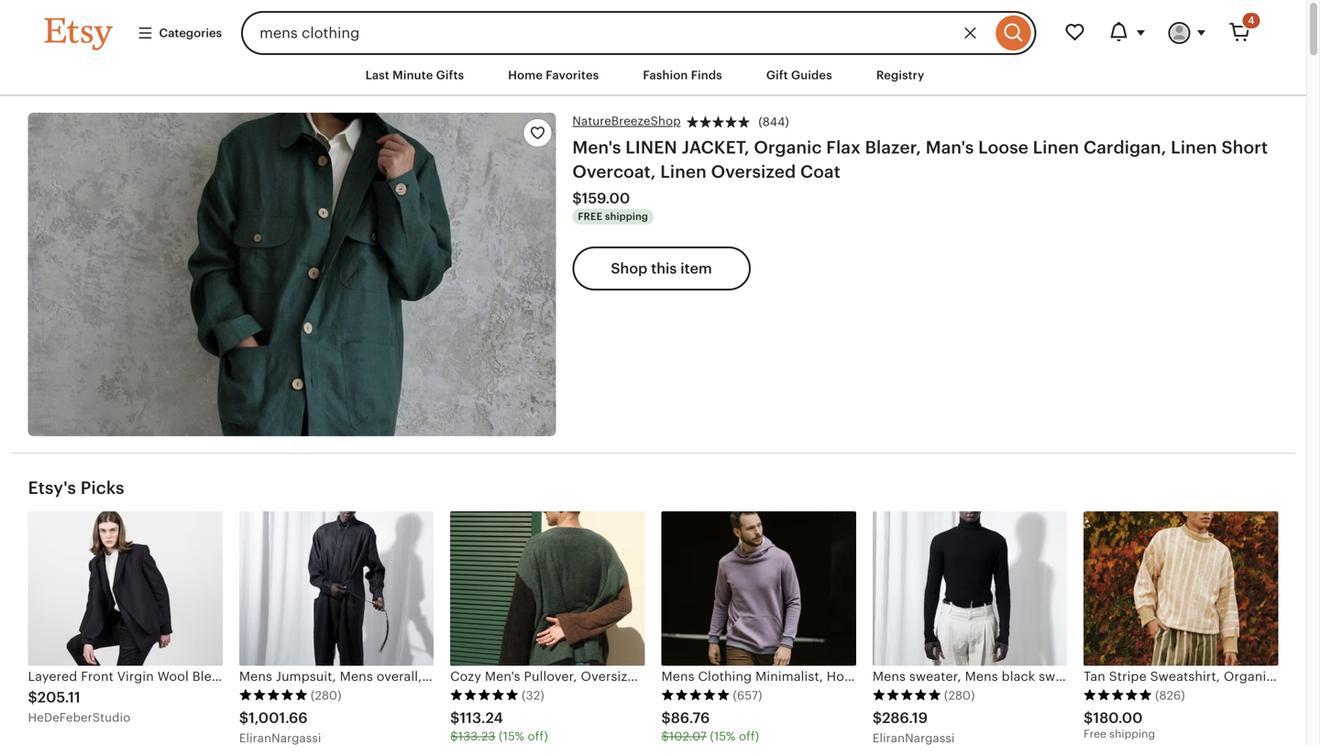 Task type: vqa. For each thing, say whether or not it's contained in the screenshot.
'(280)'
yes



Task type: locate. For each thing, give the bounding box(es) containing it.
coat
[[801, 162, 841, 182]]

this
[[651, 261, 677, 277]]

last
[[366, 68, 390, 82]]

180.00
[[1094, 710, 1143, 727]]

$ 86.76 $ 102.07 (15% off)
[[662, 710, 760, 744]]

mens clothing minimalist, hoodies and sweatshirts, lavender hoodie, winter pullover, warm sweater, comfy sweatshirt, hooded winter jacket image
[[662, 512, 857, 666]]

(15%
[[499, 730, 525, 744], [710, 730, 736, 744]]

elirannargassi down 286.19
[[873, 732, 955, 746]]

5 5 out of 5 stars image from the left
[[1084, 689, 1153, 702]]

categories button
[[123, 16, 236, 50]]

(15% inside the $ 86.76 $ 102.07 (15% off)
[[710, 730, 736, 744]]

(280) up $ 286.19 elirannargassi
[[945, 689, 976, 703]]

1 horizontal spatial elirannargassi
[[873, 732, 955, 746]]

none search field inside categories banner
[[241, 11, 1037, 55]]

shipping down the 180.00
[[1110, 728, 1156, 741]]

man's
[[926, 137, 975, 157]]

off) for 113.24
[[528, 730, 548, 744]]

home
[[508, 68, 543, 82]]

home favorites
[[508, 68, 599, 82]]

men's
[[573, 137, 622, 157]]

1 (15% from the left
[[499, 730, 525, 744]]

flax
[[827, 137, 861, 157]]

1 5 out of 5 stars image from the left
[[239, 689, 308, 702]]

(280) for 1,001.66
[[311, 689, 342, 703]]

tan stripe sweatshirt, organic cotton and hemp, oversized crewneck sweater image
[[1084, 512, 1279, 666]]

off)
[[528, 730, 548, 744], [739, 730, 760, 744]]

minute
[[393, 68, 433, 82]]

finds
[[691, 68, 723, 82]]

(280) for 286.19
[[945, 689, 976, 703]]

1 elirannargassi from the left
[[239, 732, 321, 746]]

4 5 out of 5 stars image from the left
[[873, 689, 942, 702]]

linen left short
[[1172, 137, 1218, 157]]

men's linen jacket, organic flax blazer, man's loose linen cardigan, linen short overcoat, linen oversized coat $ 159.00 free shipping
[[573, 137, 1269, 223]]

guides
[[792, 68, 833, 82]]

registry link
[[863, 59, 939, 92]]

gift guides link
[[753, 59, 846, 92]]

oversized
[[711, 162, 796, 182]]

1 horizontal spatial (280)
[[945, 689, 976, 703]]

menu bar containing last minute gifts
[[11, 55, 1296, 96]]

gift guides
[[767, 68, 833, 82]]

mens jumpsuit, mens overall, mens linen overall, mens black overall, mens black jumpsuit, mens linen jumpsuit image
[[239, 512, 434, 666]]

102.07
[[670, 730, 707, 744]]

0 vertical spatial shipping
[[605, 211, 649, 223]]

linen
[[626, 137, 678, 157]]

$ inside men's linen jacket, organic flax blazer, man's loose linen cardigan, linen short overcoat, linen oversized coat $ 159.00 free shipping
[[573, 190, 582, 207]]

133.23
[[458, 730, 496, 744]]

5 out of 5 stars image
[[239, 689, 308, 702], [451, 689, 519, 702], [662, 689, 731, 702], [873, 689, 942, 702], [1084, 689, 1153, 702]]

picks
[[80, 479, 124, 498]]

205.11
[[37, 690, 81, 706]]

0 horizontal spatial off)
[[528, 730, 548, 744]]

0 horizontal spatial (280)
[[311, 689, 342, 703]]

5 out of 5 stars image up 286.19
[[873, 689, 942, 702]]

linen
[[1033, 137, 1080, 157], [1172, 137, 1218, 157], [661, 162, 707, 182]]

5 out of 5 stars image up 86.76
[[662, 689, 731, 702]]

1 off) from the left
[[528, 730, 548, 744]]

(15% for 86.76
[[710, 730, 736, 744]]

$ inside $ 180.00 free shipping
[[1084, 710, 1094, 727]]

2 (280) from the left
[[945, 689, 976, 703]]

categories banner
[[11, 0, 1296, 55]]

last minute gifts
[[366, 68, 464, 82]]

$ 1,001.66 elirannargassi
[[239, 710, 321, 746]]

elirannargassi down 1,001.66
[[239, 732, 321, 746]]

1 horizontal spatial shipping
[[1110, 728, 1156, 741]]

(15% right 133.23
[[499, 730, 525, 744]]

shipping
[[605, 211, 649, 223], [1110, 728, 1156, 741]]

286.19
[[883, 710, 928, 727]]

5 out of 5 stars image up 1,001.66
[[239, 689, 308, 702]]

(844)
[[759, 115, 790, 129]]

gifts
[[436, 68, 464, 82]]

men's linen jacket, organic flax blazer, man's loose linen cardigan, linen short overcoat, linen oversized coat link
[[573, 137, 1269, 182]]

off) for 86.76
[[739, 730, 760, 744]]

naturebreezeshop
[[573, 114, 681, 128]]

menu bar
[[11, 55, 1296, 96]]

5 out of 5 stars image for 180.00
[[1084, 689, 1153, 702]]

2 horizontal spatial linen
[[1172, 137, 1218, 157]]

overcoat,
[[573, 162, 656, 182]]

etsy's
[[28, 479, 76, 498]]

(280) up $ 1,001.66 elirannargassi
[[311, 689, 342, 703]]

etsy's picks
[[28, 479, 124, 498]]

2 off) from the left
[[739, 730, 760, 744]]

off) down (657)
[[739, 730, 760, 744]]

2 (15% from the left
[[710, 730, 736, 744]]

(280)
[[311, 689, 342, 703], [945, 689, 976, 703]]

favorites
[[546, 68, 599, 82]]

0 horizontal spatial linen
[[661, 162, 707, 182]]

5 out of 5 stars image up the 180.00
[[1084, 689, 1153, 702]]

off) down (32)
[[528, 730, 548, 744]]

shipping inside men's linen jacket, organic flax blazer, man's loose linen cardigan, linen short overcoat, linen oversized coat $ 159.00 free shipping
[[605, 211, 649, 223]]

1 vertical spatial shipping
[[1110, 728, 1156, 741]]

5 out of 5 stars image up 113.24
[[451, 689, 519, 702]]

$
[[573, 190, 582, 207], [28, 690, 37, 706], [239, 710, 249, 727], [451, 710, 460, 727], [662, 710, 671, 727], [873, 710, 883, 727], [1084, 710, 1094, 727], [451, 730, 458, 744], [662, 730, 670, 744]]

1 (280) from the left
[[311, 689, 342, 703]]

categories
[[159, 26, 222, 40]]

(15% inside $ 113.24 $ 133.23 (15% off)
[[499, 730, 525, 744]]

wool
[[158, 670, 189, 684]]

linen down jacket,
[[661, 162, 707, 182]]

1 horizontal spatial (15%
[[710, 730, 736, 744]]

1 horizontal spatial off)
[[739, 730, 760, 744]]

0 horizontal spatial (15%
[[499, 730, 525, 744]]

elirannargassi
[[239, 732, 321, 746], [873, 732, 955, 746]]

1 horizontal spatial linen
[[1033, 137, 1080, 157]]

linen right loose
[[1033, 137, 1080, 157]]

shipping down 159.00
[[605, 211, 649, 223]]

off) inside $ 113.24 $ 133.23 (15% off)
[[528, 730, 548, 744]]

item
[[681, 261, 712, 277]]

registry
[[877, 68, 925, 82]]

shop this item
[[611, 261, 712, 277]]

None search field
[[241, 11, 1037, 55]]

shop
[[611, 261, 648, 277]]

(15% right 102.07
[[710, 730, 736, 744]]

off) inside the $ 86.76 $ 102.07 (15% off)
[[739, 730, 760, 744]]

0 horizontal spatial shipping
[[605, 211, 649, 223]]

0 horizontal spatial elirannargassi
[[239, 732, 321, 746]]

2 elirannargassi from the left
[[873, 732, 955, 746]]

loose
[[979, 137, 1029, 157]]



Task type: describe. For each thing, give the bounding box(es) containing it.
shipping inside $ 180.00 free shipping
[[1110, 728, 1156, 741]]

113.24
[[460, 710, 504, 727]]

hedefeberstudio
[[28, 711, 131, 725]]

3 5 out of 5 stars image from the left
[[662, 689, 731, 702]]

blazer,
[[866, 137, 922, 157]]

jacket,
[[682, 137, 750, 157]]

5 out of 5 stars image for 286.19
[[873, 689, 942, 702]]

mens sweater, mens black sweater, mens turtleneck sweater, mens rib sweater, mens slim fit sweater, mens clothing, minimalist clothing image
[[873, 512, 1068, 666]]

blazer
[[232, 670, 270, 684]]

$ inside layered front virgin wool blend blazer $ 205.11 hedefeberstudio
[[28, 690, 37, 706]]

$ 286.19 elirannargassi
[[873, 710, 955, 746]]

$ 113.24 $ 133.23 (15% off)
[[451, 710, 548, 744]]

Search for anything text field
[[241, 11, 992, 55]]

5 out of 5 stars image for 1,001.66
[[239, 689, 308, 702]]

(657)
[[733, 689, 763, 703]]

free
[[1084, 728, 1107, 741]]

short
[[1222, 137, 1269, 157]]

4 link
[[1219, 11, 1263, 55]]

layered front virgin wool blend blazer image
[[28, 512, 223, 666]]

naturebreezeshop link
[[573, 113, 681, 130]]

front
[[81, 670, 114, 684]]

gift
[[767, 68, 789, 82]]

cozy men's pullover, oversized terry sweater, large sweater for men, cotton terry sweatshirt, oversized 90s pullover, trendy large pullover image
[[451, 512, 645, 666]]

fashion
[[643, 68, 688, 82]]

last minute gifts link
[[352, 59, 478, 92]]

blend
[[192, 670, 228, 684]]

$ 180.00 free shipping
[[1084, 710, 1156, 741]]

fashion finds link
[[630, 59, 736, 92]]

(826)
[[1156, 689, 1186, 703]]

layered
[[28, 670, 77, 684]]

4
[[1249, 15, 1255, 26]]

cardigan,
[[1084, 137, 1167, 157]]

86.76
[[671, 710, 710, 727]]

(15% for 113.24
[[499, 730, 525, 744]]

159.00
[[582, 190, 630, 207]]

free
[[578, 211, 603, 223]]

(32)
[[522, 689, 545, 703]]

organic
[[754, 137, 822, 157]]

elirannargassi for 1,001.66
[[239, 732, 321, 746]]

layered front virgin wool blend blazer $ 205.11 hedefeberstudio
[[28, 670, 270, 725]]

shop this item link
[[573, 247, 751, 291]]

$ inside $ 286.19 elirannargassi
[[873, 710, 883, 727]]

1,001.66
[[249, 710, 308, 727]]

fashion finds
[[643, 68, 723, 82]]

virgin
[[117, 670, 154, 684]]

elirannargassi for 286.19
[[873, 732, 955, 746]]

home favorites link
[[495, 59, 613, 92]]

2 5 out of 5 stars image from the left
[[451, 689, 519, 702]]

$ inside $ 1,001.66 elirannargassi
[[239, 710, 249, 727]]



